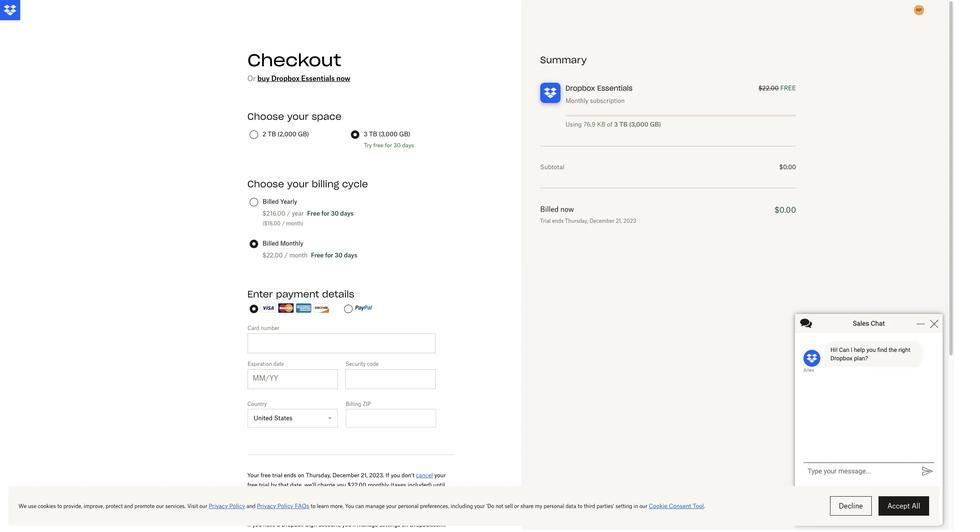Task type: vqa. For each thing, say whether or not it's contained in the screenshot.
3rd menu item from the bottom of the page
no



Task type: describe. For each thing, give the bounding box(es) containing it.
1 vertical spatial 3
[[364, 130, 368, 138]]

(3,000 inside summary list
[[630, 121, 649, 128]]

yearly
[[281, 198, 297, 205]]

kp button
[[913, 3, 927, 17]]

21, inside billed now trial ends thursday, december 21, 2023
[[616, 218, 623, 224]]

buy
[[258, 74, 270, 83]]

trial for ends
[[272, 472, 283, 479]]

subscription
[[591, 97, 625, 104]]

trial
[[541, 218, 551, 224]]

visa image
[[261, 304, 276, 313]]

usd.
[[282, 511, 296, 518]]

3 inside summary list
[[615, 121, 618, 128]]

by
[[271, 482, 277, 489]]

manage
[[357, 521, 378, 528]]

month)
[[286, 220, 304, 227]]

country
[[248, 401, 267, 407]]

free for ($18.00 / month)
[[307, 210, 320, 217]]

refunded
[[350, 492, 374, 498]]

your up (2,000
[[287, 111, 309, 122]]

1 vertical spatial $0.00
[[775, 205, 797, 214]]

dropbox inside . your payment data is encrypted and secure. all amounts shown are in usd. if you have a dropbox sign account, you'll manage settings on dropbox.com.
[[282, 521, 304, 528]]

date,
[[290, 482, 303, 489]]

your free trial ends on thursday, december 21, 2023. if you don't cancel
[[248, 472, 433, 479]]

free for your free trial ends on thursday, december 21, 2023. if you don't cancel
[[261, 472, 271, 479]]

1 vertical spatial /
[[282, 220, 285, 227]]

free for try free for 30 days
[[374, 142, 384, 149]]

you up secure.
[[391, 492, 400, 498]]

$22.00 inside the your free trial by that date, we'll charge you $22.00 monthly (taxes included) until you cancel your plan. charges
[[348, 482, 367, 489]]

choose for choose your space
[[248, 111, 284, 122]]

billing
[[346, 401, 362, 407]]

required
[[266, 502, 288, 508]]

dropbox.com.
[[410, 521, 446, 528]]

month
[[290, 252, 308, 259]]

have
[[263, 521, 276, 528]]

amex image
[[296, 304, 311, 313]]

subtotal
[[541, 163, 565, 171]]

settings
[[380, 521, 401, 528]]

secure.
[[386, 502, 404, 508]]

until
[[434, 482, 445, 489]]

charge
[[318, 482, 336, 489]]

billing
[[312, 178, 339, 190]]

billed for monthly
[[263, 240, 279, 247]]

days for $216.00 / year free for 30 days ($18.00 / month)
[[340, 210, 354, 217]]

all
[[406, 502, 413, 508]]

Billing ZIP text field
[[346, 409, 437, 428]]

enter payment details
[[248, 288, 355, 300]]

1 vertical spatial 21,
[[361, 472, 368, 479]]

in
[[276, 511, 281, 518]]

30 for $216.00 / year free for 30 days ($18.00 / month)
[[331, 210, 339, 217]]

zip
[[363, 401, 371, 407]]

Billed Monthly radio
[[250, 240, 258, 248]]

when
[[375, 492, 390, 498]]

won't be refunded link
[[327, 492, 374, 498]]

2023.
[[369, 472, 384, 479]]

and
[[374, 502, 384, 508]]

0 horizontal spatial monthly
[[281, 240, 303, 247]]

dropbox essentials
[[566, 84, 633, 92]]

amounts
[[414, 502, 437, 508]]

0 horizontal spatial thursday,
[[306, 472, 331, 479]]

you inside . your payment data is encrypted and secure. all amounts shown are in usd. if you have a dropbox sign account, you'll manage settings on dropbox.com.
[[253, 521, 262, 528]]

we'll
[[305, 482, 316, 489]]

you up legally
[[248, 492, 257, 498]]

details
[[322, 288, 355, 300]]

encrypted
[[347, 502, 373, 508]]

is
[[341, 502, 345, 508]]

kp
[[917, 7, 923, 13]]

shown
[[248, 511, 265, 518]]

tb inside summary list
[[620, 121, 628, 128]]

tb for 2 tb (2,000 gb)
[[268, 130, 276, 138]]

data
[[328, 502, 340, 508]]

gb) for 3 tb (3,000 gb)
[[399, 130, 411, 138]]

choose your billing cycle
[[248, 178, 368, 190]]

account,
[[319, 521, 341, 528]]

your free trial by that date, we'll charge you $22.00 monthly (taxes included) until you cancel your plan. charges
[[248, 472, 446, 498]]

$22.00 / month free for 30 days
[[263, 252, 358, 259]]

cancel link
[[416, 472, 433, 479]]

choose for choose your billing cycle
[[248, 178, 284, 190]]

your up until
[[435, 472, 446, 479]]

gb) for 2 tb (2,000 gb)
[[298, 130, 309, 138]]

checkout
[[248, 49, 341, 71]]

cycle
[[342, 178, 368, 190]]

free
[[781, 84, 797, 92]]

monthly inside summary list
[[566, 97, 589, 104]]

0 vertical spatial $0.00
[[780, 163, 797, 171]]

payment inside . your payment data is encrypted and secure. all amounts shown are in usd. if you have a dropbox sign account, you'll manage settings on dropbox.com.
[[304, 502, 326, 508]]

progress bar inside summary list
[[566, 115, 797, 117]]

charges
[[304, 492, 325, 498]]

essentials inside checkout or buy dropbox essentials now
[[301, 74, 335, 83]]

cancel,
[[402, 492, 420, 498]]

$22.00 for $22.00 free
[[759, 84, 779, 92]]

2
[[263, 130, 266, 138]]

it's
[[440, 492, 447, 498]]

$216.00
[[263, 210, 286, 217]]

0 vertical spatial 30
[[394, 142, 401, 149]]

($18.00
[[263, 220, 281, 227]]

using
[[566, 121, 582, 128]]

dropbox inside summary list
[[566, 84, 596, 92]]

(taxes
[[391, 482, 406, 489]]

sign
[[305, 521, 317, 528]]

$22.00 free
[[759, 84, 797, 92]]

0 vertical spatial on
[[298, 472, 305, 479]]

.
[[288, 502, 289, 508]]

Billed Yearly radio
[[250, 198, 258, 206]]



Task type: locate. For each thing, give the bounding box(es) containing it.
1 horizontal spatial now
[[561, 205, 574, 214]]

free up by
[[261, 472, 271, 479]]

2 tb (2,000 gb)
[[263, 130, 309, 138]]

december up be at the left of the page
[[333, 472, 360, 479]]

0 horizontal spatial 3
[[364, 130, 368, 138]]

free right 'try'
[[374, 142, 384, 149]]

1 vertical spatial december
[[333, 472, 360, 479]]

for right "month"
[[325, 252, 334, 259]]

0 vertical spatial days
[[402, 142, 414, 149]]

days down 3 tb (3,000 gb)
[[402, 142, 414, 149]]

space
[[312, 111, 342, 122]]

$216.00 / year free for 30 days ($18.00 / month)
[[263, 210, 354, 227]]

0 horizontal spatial $22.00
[[263, 252, 283, 259]]

None radio
[[344, 305, 353, 313]]

your up the yearly
[[287, 178, 309, 190]]

1 vertical spatial on
[[402, 521, 409, 528]]

3
[[615, 121, 618, 128], [364, 130, 368, 138]]

dropbox up monthly subscription
[[566, 84, 596, 92]]

1 horizontal spatial your
[[290, 502, 302, 508]]

december
[[590, 218, 615, 224], [333, 472, 360, 479]]

monthly subscription
[[566, 97, 625, 104]]

monthly up "month"
[[281, 240, 303, 247]]

try
[[364, 142, 372, 149]]

1 horizontal spatial thursday,
[[565, 218, 589, 224]]

None radio
[[250, 305, 258, 313]]

included)
[[408, 482, 432, 489]]

if inside . your payment data is encrypted and secure. all amounts shown are in usd. if you have a dropbox sign account, you'll manage settings on dropbox.com.
[[248, 521, 251, 528]]

you down the your free trial ends on thursday, december 21, 2023. if you don't cancel
[[337, 482, 346, 489]]

0 vertical spatial billed
[[263, 198, 279, 205]]

ends for free
[[284, 472, 297, 479]]

won't
[[327, 492, 341, 498]]

tb for 3 tb (3,000 gb)
[[369, 130, 378, 138]]

plan.
[[290, 492, 302, 498]]

1 vertical spatial thursday,
[[306, 472, 331, 479]]

essentials inside summary list
[[598, 84, 633, 92]]

tb right '2'
[[268, 130, 276, 138]]

0 horizontal spatial if
[[248, 521, 251, 528]]

0 vertical spatial /
[[287, 210, 291, 217]]

2 vertical spatial days
[[344, 252, 358, 259]]

2 horizontal spatial $22.00
[[759, 84, 779, 92]]

1 vertical spatial now
[[561, 205, 574, 214]]

cancel up included)
[[416, 472, 433, 479]]

summary list
[[541, 54, 797, 225]]

gb)
[[650, 121, 662, 128], [298, 130, 309, 138], [399, 130, 411, 138]]

billed yearly
[[263, 198, 297, 205]]

1 horizontal spatial trial
[[272, 472, 283, 479]]

now
[[337, 74, 351, 83], [561, 205, 574, 214]]

dropbox inside checkout or buy dropbox essentials now
[[272, 74, 300, 83]]

choose up billed yearly radio
[[248, 178, 284, 190]]

a
[[277, 521, 280, 528]]

gb) inside summary list
[[650, 121, 662, 128]]

$22.00 for $22.00 / month free for 30 days
[[263, 252, 283, 259]]

free for your free trial by that date, we'll charge you $22.00 monthly (taxes included) until you cancel your plan. charges
[[248, 482, 258, 489]]

now inside checkout or buy dropbox essentials now
[[337, 74, 351, 83]]

buy dropbox essentials now link
[[258, 74, 351, 83]]

1 vertical spatial monthly
[[281, 240, 303, 247]]

0 horizontal spatial cancel
[[258, 492, 275, 498]]

0 horizontal spatial your
[[248, 472, 259, 479]]

0 vertical spatial $22.00
[[759, 84, 779, 92]]

$22.00
[[759, 84, 779, 92], [263, 252, 283, 259], [348, 482, 367, 489]]

1 horizontal spatial december
[[590, 218, 615, 224]]

unless it's legally required
[[248, 492, 447, 508]]

year
[[292, 210, 304, 217]]

$22.00 inside summary list
[[759, 84, 779, 92]]

1 horizontal spatial 21,
[[616, 218, 623, 224]]

trial left by
[[259, 482, 269, 489]]

your down that
[[277, 492, 288, 498]]

or
[[248, 74, 256, 83]]

0 horizontal spatial on
[[298, 472, 305, 479]]

enter
[[248, 288, 273, 300]]

1 horizontal spatial cancel
[[416, 472, 433, 479]]

2 horizontal spatial tb
[[620, 121, 628, 128]]

mastercard image
[[278, 304, 294, 313]]

1 vertical spatial free
[[311, 252, 324, 259]]

0 vertical spatial ends
[[553, 218, 564, 224]]

billed now trial ends thursday, december 21, 2023
[[541, 205, 637, 224]]

monthly
[[368, 482, 389, 489]]

choose up '2'
[[248, 111, 284, 122]]

76.9
[[584, 121, 596, 128]]

0 vertical spatial december
[[590, 218, 615, 224]]

1 vertical spatial trial
[[259, 482, 269, 489]]

2 horizontal spatial free
[[374, 142, 384, 149]]

2 vertical spatial for
[[325, 252, 334, 259]]

1 choose from the top
[[248, 111, 284, 122]]

0 horizontal spatial essentials
[[301, 74, 335, 83]]

1 horizontal spatial 3
[[615, 121, 618, 128]]

1 vertical spatial essentials
[[598, 84, 633, 92]]

won't be refunded when you cancel,
[[327, 492, 421, 498]]

your right .
[[290, 502, 302, 508]]

1 vertical spatial $22.00
[[263, 252, 283, 259]]

on inside . your payment data is encrypted and secure. all amounts shown are in usd. if you have a dropbox sign account, you'll manage settings on dropbox.com.
[[402, 521, 409, 528]]

1 horizontal spatial ends
[[553, 218, 564, 224]]

if down shown
[[248, 521, 251, 528]]

1 horizontal spatial $22.00
[[348, 482, 367, 489]]

now inside billed now trial ends thursday, december 21, 2023
[[561, 205, 574, 214]]

you up (taxes
[[391, 472, 400, 479]]

0 vertical spatial choose
[[248, 111, 284, 122]]

billed right billed monthly radio
[[263, 240, 279, 247]]

december left "2023"
[[590, 218, 615, 224]]

cancel down by
[[258, 492, 275, 498]]

1 vertical spatial dropbox
[[566, 84, 596, 92]]

1 horizontal spatial free
[[261, 472, 271, 479]]

30 down 3 tb (3,000 gb)
[[394, 142, 401, 149]]

thursday, inside billed now trial ends thursday, december 21, 2023
[[565, 218, 589, 224]]

0 vertical spatial 3
[[615, 121, 618, 128]]

billed monthly
[[263, 240, 303, 247]]

legally
[[248, 502, 264, 508]]

free inside the your free trial by that date, we'll charge you $22.00 monthly (taxes included) until you cancel your plan. charges
[[248, 482, 258, 489]]

0 horizontal spatial 21,
[[361, 472, 368, 479]]

free for free for 30 days
[[311, 252, 324, 259]]

2 vertical spatial billed
[[263, 240, 279, 247]]

you
[[391, 472, 400, 479], [337, 482, 346, 489], [248, 492, 257, 498], [391, 492, 400, 498], [253, 521, 262, 528]]

paypal image
[[355, 305, 372, 312]]

thursday, right 'trial'
[[565, 218, 589, 224]]

(3,000 up try free for 30 days
[[379, 130, 398, 138]]

summary
[[541, 54, 587, 66]]

on up date,
[[298, 472, 305, 479]]

using 76.9 kb of 3 tb (3,000 gb)
[[566, 121, 662, 128]]

1 vertical spatial (3,000
[[379, 130, 398, 138]]

discover image
[[314, 304, 329, 313]]

trial for by
[[259, 482, 269, 489]]

2 TB (2,000 GB) radio
[[250, 130, 258, 139]]

essentials down the checkout
[[301, 74, 335, 83]]

(3,000 right the of
[[630, 121, 649, 128]]

free up legally
[[248, 482, 258, 489]]

ends right 'trial'
[[553, 218, 564, 224]]

monthly up the using
[[566, 97, 589, 104]]

3 TB (3,000 GB) radio
[[351, 130, 359, 139]]

2023
[[624, 218, 637, 224]]

days inside $216.00 / year free for 30 days ($18.00 / month)
[[340, 210, 354, 217]]

2 choose from the top
[[248, 178, 284, 190]]

on right settings at bottom
[[402, 521, 409, 528]]

essentials
[[301, 74, 335, 83], [598, 84, 633, 92]]

1 vertical spatial if
[[248, 521, 251, 528]]

/ for yearly
[[287, 210, 291, 217]]

2 vertical spatial dropbox
[[282, 521, 304, 528]]

that
[[279, 482, 289, 489]]

your up legally
[[248, 472, 259, 479]]

1 horizontal spatial monthly
[[566, 97, 589, 104]]

kb
[[597, 121, 606, 128]]

0 vertical spatial thursday,
[[565, 218, 589, 224]]

1 horizontal spatial on
[[402, 521, 409, 528]]

dropbox down usd.
[[282, 521, 304, 528]]

/ left month)
[[282, 220, 285, 227]]

unless
[[421, 492, 438, 498]]

30 for $22.00 / month free for 30 days
[[335, 252, 343, 259]]

$22.00 up refunded
[[348, 482, 367, 489]]

1 horizontal spatial gb)
[[399, 130, 411, 138]]

payment down charges
[[304, 502, 326, 508]]

21, left "2023"
[[616, 218, 623, 224]]

days for $22.00 / month free for 30 days
[[344, 252, 358, 259]]

. your payment data is encrypted and secure. all amounts shown are in usd. if you have a dropbox sign account, you'll manage settings on dropbox.com.
[[248, 502, 446, 530]]

1 vertical spatial billed
[[541, 205, 559, 214]]

trial up by
[[272, 472, 283, 479]]

1 vertical spatial 30
[[331, 210, 339, 217]]

1 vertical spatial payment
[[304, 502, 326, 508]]

your
[[287, 111, 309, 122], [287, 178, 309, 190], [435, 472, 446, 479], [277, 492, 288, 498]]

1 horizontal spatial tb
[[369, 130, 378, 138]]

days down the cycle
[[340, 210, 354, 217]]

1 horizontal spatial essentials
[[598, 84, 633, 92]]

monthly
[[566, 97, 589, 104], [281, 240, 303, 247]]

essentials up subscription
[[598, 84, 633, 92]]

0 vertical spatial dropbox
[[272, 74, 300, 83]]

30 down billing
[[331, 210, 339, 217]]

don't
[[402, 472, 415, 479]]

billed up $216.00
[[263, 198, 279, 205]]

0 vertical spatial now
[[337, 74, 351, 83]]

days up details
[[344, 252, 358, 259]]

0 vertical spatial trial
[[272, 472, 283, 479]]

dropbox
[[272, 74, 300, 83], [566, 84, 596, 92], [282, 521, 304, 528]]

0 vertical spatial 21,
[[616, 218, 623, 224]]

1 vertical spatial ends
[[284, 472, 297, 479]]

billed inside billed now trial ends thursday, december 21, 2023
[[541, 205, 559, 214]]

0 vertical spatial essentials
[[301, 74, 335, 83]]

for for $216.00 / year free for 30 days ($18.00 / month)
[[322, 210, 330, 217]]

thursday, up charge
[[306, 472, 331, 479]]

trial inside the your free trial by that date, we'll charge you $22.00 monthly (taxes included) until you cancel your plan. charges
[[259, 482, 269, 489]]

0 vertical spatial cancel
[[416, 472, 433, 479]]

/
[[287, 210, 291, 217], [282, 220, 285, 227], [285, 252, 288, 259]]

21, left 2023. on the left of page
[[361, 472, 368, 479]]

cancel inside the your free trial by that date, we'll charge you $22.00 monthly (taxes included) until you cancel your plan. charges
[[258, 492, 275, 498]]

your inside . your payment data is encrypted and secure. all amounts shown are in usd. if you have a dropbox sign account, you'll manage settings on dropbox.com.
[[290, 502, 302, 508]]

billed up 'trial'
[[541, 205, 559, 214]]

0 horizontal spatial free
[[248, 482, 258, 489]]

30 inside $216.00 / year free for 30 days ($18.00 / month)
[[331, 210, 339, 217]]

2 vertical spatial $22.00
[[348, 482, 367, 489]]

3 tb (3,000 gb)
[[364, 130, 411, 138]]

billing zip
[[346, 401, 371, 407]]

2 vertical spatial 30
[[335, 252, 343, 259]]

december inside billed now trial ends thursday, december 21, 2023
[[590, 218, 615, 224]]

free
[[307, 210, 320, 217], [311, 252, 324, 259]]

$22.00 left free
[[759, 84, 779, 92]]

progress bar
[[566, 115, 797, 117]]

be
[[343, 492, 349, 498]]

0 horizontal spatial (3,000
[[379, 130, 398, 138]]

for down 3 tb (3,000 gb)
[[385, 142, 392, 149]]

dropbox down the checkout
[[272, 74, 300, 83]]

0 vertical spatial your
[[248, 472, 259, 479]]

0 vertical spatial (3,000
[[630, 121, 649, 128]]

1 horizontal spatial (3,000
[[630, 121, 649, 128]]

0 vertical spatial free
[[374, 142, 384, 149]]

3 right the of
[[615, 121, 618, 128]]

tb up 'try'
[[369, 130, 378, 138]]

tb right the of
[[620, 121, 628, 128]]

1 vertical spatial choose
[[248, 178, 284, 190]]

if right 2023. on the left of page
[[386, 472, 390, 479]]

1 vertical spatial your
[[290, 502, 302, 508]]

are
[[266, 511, 274, 518]]

ends inside billed now trial ends thursday, december 21, 2023
[[553, 218, 564, 224]]

0 horizontal spatial december
[[333, 472, 360, 479]]

1 vertical spatial free
[[261, 472, 271, 479]]

unless it's legally required link
[[248, 492, 447, 508]]

/ down billed monthly
[[285, 252, 288, 259]]

0 horizontal spatial ends
[[284, 472, 297, 479]]

0 horizontal spatial gb)
[[298, 130, 309, 138]]

1 horizontal spatial if
[[386, 472, 390, 479]]

1 vertical spatial cancel
[[258, 492, 275, 498]]

free right "month"
[[311, 252, 324, 259]]

30 up details
[[335, 252, 343, 259]]

0 horizontal spatial now
[[337, 74, 351, 83]]

2 horizontal spatial gb)
[[650, 121, 662, 128]]

0 horizontal spatial tb
[[268, 130, 276, 138]]

(3,000
[[630, 121, 649, 128], [379, 130, 398, 138]]

for for $22.00 / month free for 30 days
[[325, 252, 334, 259]]

billed for yearly
[[263, 198, 279, 205]]

0 vertical spatial if
[[386, 472, 390, 479]]

free right year
[[307, 210, 320, 217]]

checkout or buy dropbox essentials now
[[248, 49, 351, 83]]

0 vertical spatial payment
[[276, 288, 319, 300]]

/ for monthly
[[285, 252, 288, 259]]

$22.00 down billed monthly
[[263, 252, 283, 259]]

0 vertical spatial monthly
[[566, 97, 589, 104]]

thursday,
[[565, 218, 589, 224], [306, 472, 331, 479]]

for inside $216.00 / year free for 30 days ($18.00 / month)
[[322, 210, 330, 217]]

21,
[[616, 218, 623, 224], [361, 472, 368, 479]]

ends for now
[[553, 218, 564, 224]]

0 vertical spatial free
[[307, 210, 320, 217]]

(2,000
[[278, 130, 297, 138]]

for right year
[[322, 210, 330, 217]]

2 vertical spatial /
[[285, 252, 288, 259]]

trial
[[272, 472, 283, 479], [259, 482, 269, 489]]

0 horizontal spatial trial
[[259, 482, 269, 489]]

free inside $216.00 / year free for 30 days ($18.00 / month)
[[307, 210, 320, 217]]

you'll
[[342, 521, 356, 528]]

2 vertical spatial free
[[248, 482, 258, 489]]

ends up date,
[[284, 472, 297, 479]]

0 vertical spatial for
[[385, 142, 392, 149]]

choose your space
[[248, 111, 342, 122]]

billed for now
[[541, 205, 559, 214]]

3 right 3 tb (3,000 gb) try free for 30 days option
[[364, 130, 368, 138]]

try free for 30 days
[[364, 142, 414, 149]]

1 vertical spatial for
[[322, 210, 330, 217]]

1 vertical spatial days
[[340, 210, 354, 217]]

payment up amex image
[[276, 288, 319, 300]]

if
[[386, 472, 390, 479], [248, 521, 251, 528]]

of
[[608, 121, 613, 128]]

option group
[[246, 304, 455, 324]]

/ left year
[[287, 210, 291, 217]]

you down shown
[[253, 521, 262, 528]]



